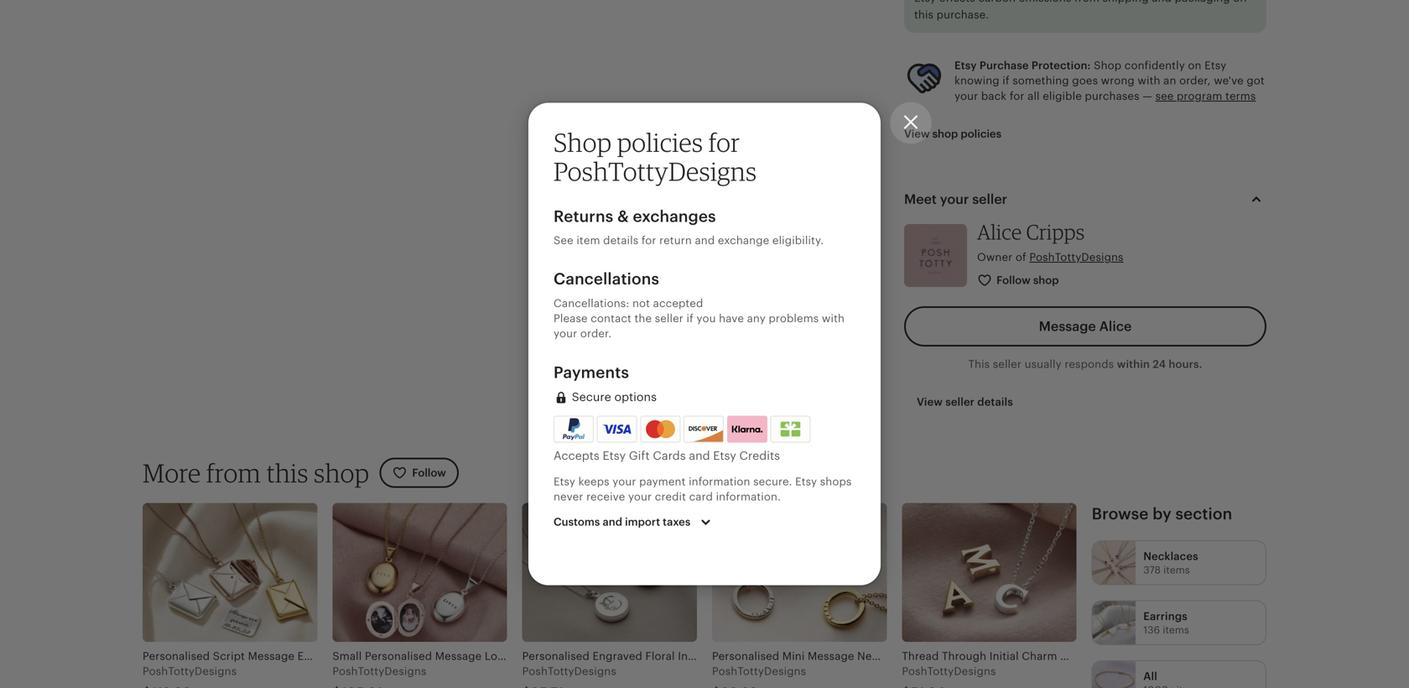 Task type: vqa. For each thing, say whether or not it's contained in the screenshot.
Charcuterie Boards link at the right
no



Task type: describe. For each thing, give the bounding box(es) containing it.
options
[[615, 391, 657, 404]]

customs and import taxes button
[[541, 505, 729, 540]]

shop policies dialog
[[0, 0, 1410, 688]]

shop policies for poshtottydesigns
[[554, 127, 757, 187]]

follow for follow
[[412, 466, 446, 479]]

poshtottydesigns inside shop policies dialog
[[554, 155, 757, 187]]

problems
[[769, 312, 819, 325]]

discover image
[[685, 419, 725, 444]]

see more listings in the earrings section image
[[1093, 601, 1136, 645]]

etsy purchase protection:
[[955, 59, 1091, 72]]

for inside shop policies for poshtottydesigns
[[709, 127, 740, 158]]

purchase
[[980, 59, 1029, 72]]

return
[[660, 234, 692, 247]]

knowing
[[955, 74, 1000, 87]]

on inside etsy offsets carbon emissions from shipping and packaging on this purchase.
[[1234, 0, 1247, 4]]

please
[[554, 312, 588, 325]]

you
[[697, 312, 716, 325]]

earrings 136 items
[[1144, 610, 1190, 635]]

klarna image
[[727, 416, 768, 442]]

etsy keeps your payment information secure. etsy shops never receive your credit card information.
[[554, 475, 852, 503]]

etsy left gift
[[603, 449, 626, 462]]

see more listings in the necklaces section image
[[1093, 541, 1136, 585]]

secure
[[572, 391, 611, 404]]

eligibility.
[[773, 234, 824, 247]]

secure options
[[569, 391, 657, 404]]

cards
[[653, 449, 686, 462]]

24
[[1153, 358, 1166, 370]]

policies
[[617, 127, 703, 158]]

an
[[1164, 74, 1177, 87]]

136
[[1144, 624, 1161, 635]]

items for necklaces
[[1164, 564, 1190, 575]]

returns & exchanges
[[554, 208, 716, 225]]

your inside shop confidently on etsy knowing if something goes wrong with an order, we've got your back for all eligible purchases —
[[955, 90, 979, 102]]

we've
[[1214, 74, 1244, 87]]

never
[[554, 491, 584, 503]]

poshtottydesigns for second poshtottydesigns link from the right
[[712, 665, 807, 678]]

see
[[554, 234, 574, 247]]

information
[[689, 475, 751, 488]]

something
[[1013, 74, 1070, 87]]

alice cripps image
[[905, 224, 967, 287]]

thread through initial charm necklace | birthday gift | handmade | gift for women | silver letter pendant | block initial necklace image
[[902, 503, 1077, 642]]

etsy left shops
[[796, 475, 817, 488]]

by
[[1153, 505, 1172, 523]]

etsy inside shop confidently on etsy knowing if something goes wrong with an order, we've got your back for all eligible purchases —
[[1205, 59, 1227, 72]]

etsy inside etsy offsets carbon emissions from shipping and packaging on this purchase.
[[915, 0, 937, 4]]

follow for follow shop
[[997, 274, 1031, 286]]

back
[[982, 90, 1007, 102]]

and right return
[[695, 234, 715, 247]]

&
[[618, 208, 629, 225]]

personalised engraved floral initial locket necklace | birthday gift | handmade | gift for women image
[[522, 503, 697, 642]]

secure.
[[754, 475, 793, 488]]

with inside the cancellations: not accepted please contact the seller if you have any problems with your order.
[[822, 312, 845, 325]]

cripps
[[1027, 220, 1085, 244]]

2 poshtottydesigns link from the left
[[333, 503, 507, 688]]

your up import
[[628, 491, 652, 503]]

more
[[143, 457, 201, 488]]

—
[[1143, 90, 1153, 102]]

purchases
[[1085, 90, 1140, 102]]

necklaces
[[1144, 550, 1199, 563]]

4 poshtottydesigns link from the left
[[712, 503, 887, 688]]

all
[[1144, 670, 1158, 683]]

items for earrings
[[1163, 624, 1190, 635]]

poshtottydesigns for fifth poshtottydesigns link from left
[[902, 665, 996, 678]]

personalised script message envelope necklace | perfect birthday gift | handmade letter pendant | gift for women | silver locket necklace image
[[143, 503, 317, 642]]

import
[[625, 516, 660, 528]]

etsy up information
[[713, 449, 737, 462]]

see item details for return and exchange eligibility.
[[554, 234, 824, 247]]

responds
[[1065, 358, 1114, 370]]

contact
[[591, 312, 632, 325]]

necklaces 378 items
[[1144, 550, 1199, 575]]

within
[[1117, 358, 1150, 370]]

shop confidently on etsy knowing if something goes wrong with an order, we've got your back for all eligible purchases —
[[955, 59, 1265, 102]]

usually
[[1025, 358, 1062, 370]]

receive
[[587, 491, 625, 503]]

taxes
[[663, 516, 691, 528]]

item
[[577, 234, 600, 247]]

hours.
[[1169, 358, 1203, 370]]

section
[[1176, 505, 1233, 523]]

1 horizontal spatial seller
[[993, 358, 1022, 370]]

0 horizontal spatial for
[[642, 234, 657, 247]]

more from this shop
[[143, 457, 369, 488]]

your inside the cancellations: not accepted please contact the seller if you have any problems with your order.
[[554, 327, 578, 340]]

purchase.
[[937, 8, 989, 21]]

if inside shop confidently on etsy knowing if something goes wrong with an order, we've got your back for all eligible purchases —
[[1003, 74, 1010, 87]]

protection:
[[1032, 59, 1091, 72]]

the
[[635, 312, 652, 325]]

accepts etsy gift cards and etsy credits
[[554, 449, 780, 462]]



Task type: locate. For each thing, give the bounding box(es) containing it.
etsy up never
[[554, 475, 576, 488]]

0 vertical spatial seller
[[655, 312, 684, 325]]

0 horizontal spatial follow
[[412, 466, 446, 479]]

from inside etsy offsets carbon emissions from shipping and packaging on this purchase.
[[1075, 0, 1100, 4]]

customs
[[554, 516, 600, 528]]

3 poshtottydesigns link from the left
[[522, 503, 697, 688]]

0 horizontal spatial from
[[206, 457, 261, 488]]

for right policies
[[709, 127, 740, 158]]

items
[[1164, 564, 1190, 575], [1163, 624, 1190, 635]]

poshtottydesigns link
[[143, 503, 317, 688], [333, 503, 507, 688], [522, 503, 697, 688], [712, 503, 887, 688], [902, 503, 1077, 688]]

shop for confidently
[[1094, 59, 1122, 72]]

wrong
[[1101, 74, 1135, 87]]

order,
[[1180, 74, 1211, 87]]

2 vertical spatial for
[[642, 234, 657, 247]]

small personalised message locket necklace | perfect birthday gift | handmade | gift for women | gift for mum | gift for her | photo locket image
[[333, 503, 507, 642]]

cancellations: not accepted please contact the seller if you have any problems with your order.
[[554, 297, 845, 340]]

confidently
[[1125, 59, 1186, 72]]

1 horizontal spatial for
[[709, 127, 740, 158]]

packaging
[[1175, 0, 1231, 4]]

if down purchase
[[1003, 74, 1010, 87]]

0 vertical spatial on
[[1234, 0, 1247, 4]]

1 horizontal spatial if
[[1003, 74, 1010, 87]]

exchange
[[718, 234, 770, 247]]

378
[[1144, 564, 1161, 575]]

seller down 'accepted' at top left
[[655, 312, 684, 325]]

and down receive
[[603, 516, 623, 528]]

etsy up we've
[[1205, 59, 1227, 72]]

see more listings in the all section image
[[1093, 661, 1136, 688]]

carbon
[[979, 0, 1016, 4]]

your down the knowing
[[955, 90, 979, 102]]

from left shipping at the top of the page
[[1075, 0, 1100, 4]]

etsy
[[915, 0, 937, 4], [955, 59, 977, 72], [1205, 59, 1227, 72], [603, 449, 626, 462], [713, 449, 737, 462], [554, 475, 576, 488], [796, 475, 817, 488]]

from
[[1075, 0, 1100, 4], [206, 457, 261, 488]]

etsy left offsets
[[915, 0, 937, 4]]

shop up the wrong
[[1094, 59, 1122, 72]]

mastercard image
[[643, 418, 678, 440]]

and inside dropdown button
[[603, 516, 623, 528]]

cancellations
[[554, 270, 660, 288]]

this inside etsy offsets carbon emissions from shipping and packaging on this purchase.
[[915, 8, 934, 21]]

alice cripps owner of
[[978, 220, 1085, 264]]

shop down alice cripps owner of
[[1034, 274, 1059, 286]]

browse
[[1092, 505, 1149, 523]]

shipping
[[1103, 0, 1149, 4]]

1 vertical spatial shop
[[314, 457, 369, 488]]

items inside earrings 136 items
[[1163, 624, 1190, 635]]

payment
[[639, 475, 686, 488]]

items down earrings
[[1163, 624, 1190, 635]]

shop left 'follow' button
[[314, 457, 369, 488]]

eligible
[[1043, 90, 1082, 102]]

0 horizontal spatial seller
[[655, 312, 684, 325]]

customs and import taxes
[[554, 516, 691, 528]]

0 horizontal spatial shop
[[554, 127, 612, 158]]

from right more
[[206, 457, 261, 488]]

shop inside button
[[1034, 274, 1059, 286]]

payments
[[554, 364, 629, 381]]

2 horizontal spatial for
[[1010, 90, 1025, 102]]

0 vertical spatial this
[[915, 8, 934, 21]]

and down discover icon
[[689, 449, 710, 462]]

have
[[719, 312, 744, 325]]

1 horizontal spatial shop
[[1094, 59, 1122, 72]]

shop for policies
[[554, 127, 612, 158]]

browse by section
[[1092, 505, 1233, 523]]

shop
[[1034, 274, 1059, 286], [314, 457, 369, 488]]

card
[[689, 491, 713, 503]]

seller right 'this'
[[993, 358, 1022, 370]]

accepts
[[554, 449, 600, 462]]

any
[[747, 312, 766, 325]]

on up 'order,' at the right of the page
[[1189, 59, 1202, 72]]

poshtottydesigns
[[554, 155, 757, 187], [143, 665, 237, 678], [333, 665, 427, 678], [522, 665, 617, 678], [712, 665, 807, 678], [902, 665, 996, 678]]

exchanges
[[633, 208, 716, 225]]

0 horizontal spatial on
[[1189, 59, 1202, 72]]

1 vertical spatial if
[[687, 312, 694, 325]]

0 vertical spatial for
[[1010, 90, 1025, 102]]

items down necklaces at the right bottom
[[1164, 564, 1190, 575]]

1 vertical spatial shop
[[554, 127, 612, 158]]

keeps
[[579, 475, 610, 488]]

0 vertical spatial shop
[[1034, 274, 1059, 286]]

order.
[[581, 327, 612, 340]]

shop inside shop policies for poshtottydesigns
[[554, 127, 612, 158]]

with right problems
[[822, 312, 845, 325]]

alice
[[978, 220, 1022, 244]]

information.
[[716, 491, 781, 503]]

goes
[[1073, 74, 1098, 87]]

this seller usually responds within 24 hours.
[[969, 358, 1203, 370]]

visa image
[[603, 421, 632, 437]]

follow shop
[[997, 274, 1059, 286]]

for left 'all'
[[1010, 90, 1025, 102]]

poshtottydesigns for third poshtottydesigns link
[[522, 665, 617, 678]]

follow button
[[380, 458, 459, 488]]

and
[[1152, 0, 1172, 4], [695, 234, 715, 247], [689, 449, 710, 462], [603, 516, 623, 528]]

0 vertical spatial shop
[[1094, 59, 1122, 72]]

1 horizontal spatial with
[[1138, 74, 1161, 87]]

gift
[[629, 449, 650, 462]]

0 horizontal spatial with
[[822, 312, 845, 325]]

0 vertical spatial if
[[1003, 74, 1010, 87]]

1 vertical spatial on
[[1189, 59, 1202, 72]]

poshtottydesigns for 4th poshtottydesigns link from the right
[[333, 665, 427, 678]]

offsets
[[939, 0, 976, 4]]

1 horizontal spatial on
[[1234, 0, 1247, 4]]

for left return
[[642, 234, 657, 247]]

returns
[[554, 208, 614, 225]]

seller
[[655, 312, 684, 325], [993, 358, 1022, 370]]

etsy offsets carbon emissions from shipping and packaging on this purchase.
[[915, 0, 1247, 21]]

follow inside follow shop button
[[997, 274, 1031, 286]]

owner
[[978, 251, 1013, 264]]

and right shipping at the top of the page
[[1152, 0, 1172, 4]]

shop up the returns at left
[[554, 127, 612, 158]]

1 vertical spatial follow
[[412, 466, 446, 479]]

paypal image
[[556, 418, 592, 440]]

details
[[603, 234, 639, 247]]

your
[[955, 90, 979, 102], [554, 327, 578, 340], [613, 475, 636, 488], [628, 491, 652, 503]]

on right the packaging
[[1234, 0, 1247, 4]]

emissions
[[1019, 0, 1072, 4]]

follow inside 'follow' button
[[412, 466, 446, 479]]

1 vertical spatial with
[[822, 312, 845, 325]]

earrings
[[1144, 610, 1188, 623]]

if inside the cancellations: not accepted please contact the seller if you have any problems with your order.
[[687, 312, 694, 325]]

your up receive
[[613, 475, 636, 488]]

0 vertical spatial items
[[1164, 564, 1190, 575]]

shop
[[1094, 59, 1122, 72], [554, 127, 612, 158]]

1 horizontal spatial follow
[[997, 274, 1031, 286]]

and inside etsy offsets carbon emissions from shipping and packaging on this purchase.
[[1152, 0, 1172, 4]]

0 vertical spatial with
[[1138, 74, 1161, 87]]

if left you
[[687, 312, 694, 325]]

items inside necklaces 378 items
[[1164, 564, 1190, 575]]

1 vertical spatial this
[[266, 457, 309, 488]]

1 poshtottydesigns link from the left
[[143, 503, 317, 688]]

1 horizontal spatial this
[[915, 8, 934, 21]]

1 horizontal spatial from
[[1075, 0, 1100, 4]]

0 horizontal spatial this
[[266, 457, 309, 488]]

your down please
[[554, 327, 578, 340]]

accepted
[[653, 297, 704, 309]]

0 horizontal spatial if
[[687, 312, 694, 325]]

credits
[[740, 449, 780, 462]]

follow shop button
[[965, 265, 1074, 296]]

this
[[969, 358, 990, 370]]

cancellations:
[[554, 297, 630, 309]]

shops
[[820, 475, 852, 488]]

1 horizontal spatial shop
[[1034, 274, 1059, 286]]

on
[[1234, 0, 1247, 4], [1189, 59, 1202, 72]]

1 vertical spatial items
[[1163, 624, 1190, 635]]

1 vertical spatial from
[[206, 457, 261, 488]]

of
[[1016, 251, 1027, 264]]

personalised mini message necklace | circle necklace | handmade | birthday gift for women | personalized custom | bespoke silver charm image
[[712, 503, 887, 642]]

for inside shop confidently on etsy knowing if something goes wrong with an order, we've got your back for all eligible purchases —
[[1010, 90, 1025, 102]]

all
[[1028, 90, 1040, 102]]

etsy up the knowing
[[955, 59, 977, 72]]

with inside shop confidently on etsy knowing if something goes wrong with an order, we've got your back for all eligible purchases —
[[1138, 74, 1161, 87]]

with up —
[[1138, 74, 1161, 87]]

shop inside shop confidently on etsy knowing if something goes wrong with an order, we've got your back for all eligible purchases —
[[1094, 59, 1122, 72]]

giftcard image
[[777, 421, 805, 437]]

with
[[1138, 74, 1161, 87], [822, 312, 845, 325]]

1 vertical spatial for
[[709, 127, 740, 158]]

got
[[1247, 74, 1265, 87]]

1 vertical spatial seller
[[993, 358, 1022, 370]]

0 horizontal spatial shop
[[314, 457, 369, 488]]

for
[[1010, 90, 1025, 102], [709, 127, 740, 158], [642, 234, 657, 247]]

credit
[[655, 491, 686, 503]]

this
[[915, 8, 934, 21], [266, 457, 309, 488]]

seller inside the cancellations: not accepted please contact the seller if you have any problems with your order.
[[655, 312, 684, 325]]

poshtottydesigns for fifth poshtottydesigns link from right
[[143, 665, 237, 678]]

on inside shop confidently on etsy knowing if something goes wrong with an order, we've got your back for all eligible purchases —
[[1189, 59, 1202, 72]]

not
[[633, 297, 650, 309]]

5 poshtottydesigns link from the left
[[902, 503, 1077, 688]]

0 vertical spatial from
[[1075, 0, 1100, 4]]

0 vertical spatial follow
[[997, 274, 1031, 286]]



